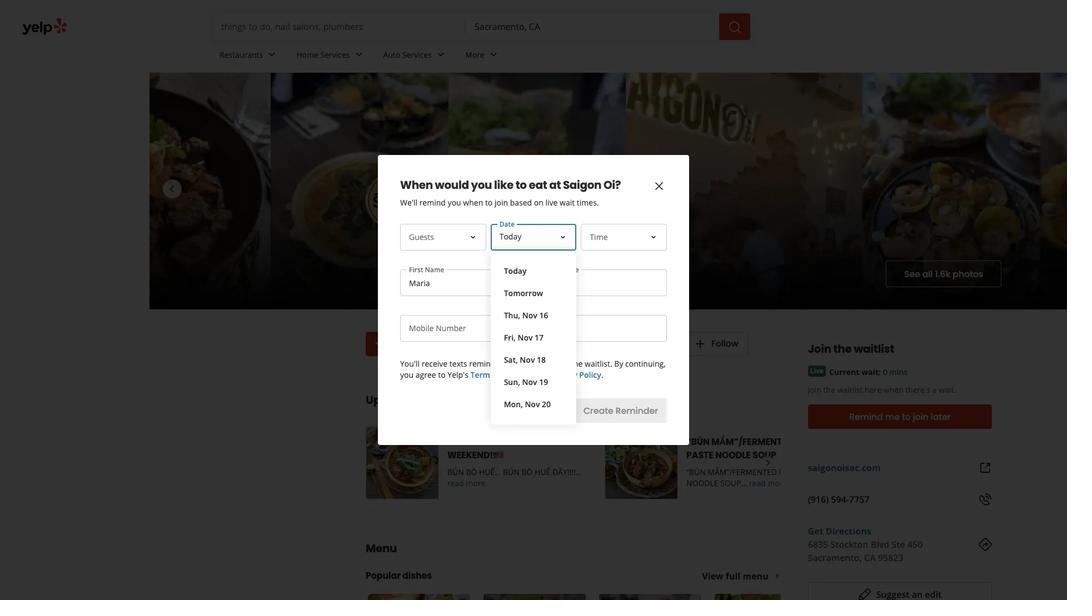 Task type: describe. For each thing, give the bounding box(es) containing it.
home services
[[297, 49, 350, 60]]

banh mi chao image
[[368, 595, 471, 601]]

am
[[484, 256, 499, 269]]

open 10:00 am - 5:00 pm
[[432, 256, 540, 269]]

get
[[809, 526, 824, 538]]

auto
[[384, 49, 401, 60]]

banh canh cua image
[[600, 595, 702, 601]]

ago
[[583, 275, 597, 285]]

pm
[[526, 256, 540, 269]]

open
[[432, 256, 455, 269]]

live current wait: 0 mins
[[811, 367, 908, 378]]

you down would
[[448, 197, 461, 208]]

read inside happy veterans day weekend!🇺🇸 bún bò huế… bún bò huế đây!!!!… read more
[[448, 478, 464, 489]]

by
[[615, 359, 624, 369]]

24 chevron down v2 image for home services
[[352, 48, 366, 61]]

services for auto services
[[403, 49, 432, 60]]

1 vertical spatial a
[[933, 385, 938, 395]]

the inside you'll receive texts reminding you when to join the waitlist. by continuing, you agree to yelp's
[[571, 359, 583, 369]]

services for home services
[[321, 49, 350, 60]]

24 chevron down v2 image
[[265, 48, 279, 61]]

popular dishes
[[366, 570, 432, 583]]

4.4 star rating image
[[432, 211, 530, 229]]

0
[[884, 367, 888, 378]]

19
[[540, 377, 549, 388]]

happy
[[448, 436, 477, 449]]

2 read from the left
[[750, 478, 766, 489]]

sacramento,
[[809, 552, 863, 565]]

this
[[446, 393, 468, 408]]

mắm"/fermented for soup
[[712, 436, 794, 449]]

nov for 17
[[518, 333, 533, 343]]

next image
[[762, 457, 774, 470]]

.
[[602, 370, 604, 380]]

day
[[526, 436, 545, 449]]

photo of saigon oi - sacramento, ca, us. banh khot image
[[1041, 73, 1068, 310]]

business
[[508, 275, 542, 285]]

live
[[546, 197, 558, 208]]

at
[[550, 177, 561, 193]]

24 chevron down v2 image for more
[[487, 48, 500, 61]]

follow button
[[685, 332, 749, 357]]

you down you'll
[[400, 370, 414, 380]]

auto services
[[384, 49, 432, 60]]

24 phone v2 image
[[980, 493, 993, 507]]

updates from this business
[[366, 393, 520, 408]]

24 star v2 image
[[375, 338, 388, 351]]

14 chevron right outline image
[[774, 573, 781, 581]]

2 bún from the left
[[503, 467, 520, 478]]

0 vertical spatial a
[[418, 338, 424, 350]]

terms of service and privacy policy .
[[471, 370, 604, 380]]

photo
[[515, 338, 541, 350]]

privacy
[[551, 370, 578, 380]]

24 save outline v2 image
[[631, 338, 645, 351]]

current
[[830, 367, 860, 378]]

get directions 6835 stockton blvd ste 450 sacramento, ca 95823
[[809, 526, 923, 565]]

wait.
[[940, 385, 957, 395]]

saigon inside when would you like to eat at saigon oi? we'll remind you when to join based on live wait times.
[[563, 177, 602, 193]]

receive
[[422, 359, 448, 369]]

the up the current
[[834, 342, 852, 357]]

huế
[[535, 467, 551, 478]]

search image
[[729, 20, 742, 34]]

there's
[[906, 385, 931, 395]]

fri,
[[504, 333, 516, 343]]

1 bún from the left
[[448, 467, 464, 478]]

"bún for "bún mắm"/fermented fish paste noodle soup…
[[687, 467, 706, 478]]

95823
[[879, 552, 904, 565]]

to right 18
[[546, 359, 554, 369]]

nov for 18
[[520, 355, 535, 365]]

remind
[[420, 197, 446, 208]]

join for join the waitlist
[[809, 342, 832, 357]]

waitlist for join the waitlist
[[854, 342, 895, 357]]

join inside button
[[914, 411, 929, 424]]

review
[[426, 338, 454, 350]]

today button
[[500, 260, 568, 283]]

2 bò from the left
[[522, 467, 533, 478]]

450
[[908, 539, 923, 551]]

you'll receive texts reminding you when to join the waitlist. by continuing, you agree to yelp's
[[400, 359, 666, 380]]

thu, nov 16 button
[[500, 305, 568, 327]]

join for join the waitlist here when there's a wait.
[[809, 385, 822, 395]]

24 camera v2 image
[[477, 338, 491, 351]]

2   text field from the left
[[536, 270, 667, 296]]

continuing,
[[626, 359, 666, 369]]

oi?
[[604, 177, 621, 193]]

saigonoisac.com link
[[809, 462, 881, 474]]

updates from this business element
[[348, 374, 835, 505]]

10:00
[[459, 256, 482, 269]]

join the waitlist
[[809, 342, 895, 357]]

dishes
[[403, 570, 432, 583]]

today
[[504, 266, 527, 276]]

see all 1.6k photos
[[905, 268, 984, 281]]

to down receive
[[438, 370, 446, 380]]

privacy policy link
[[551, 370, 602, 380]]

(465 reviews) link
[[551, 214, 607, 226]]

noodle for soup…
[[687, 478, 719, 489]]

terms of service link
[[471, 370, 533, 380]]

terms
[[471, 370, 494, 380]]

2 horizontal spatial when
[[884, 385, 904, 395]]

join inside you'll receive texts reminding you when to join the waitlist. by continuing, you agree to yelp's
[[556, 359, 569, 369]]

wait
[[560, 197, 575, 208]]

more inside happy veterans day weekend!🇺🇸 bún bò huế… bún bò huế đây!!!!… read more
[[466, 478, 486, 489]]

follow
[[712, 338, 739, 350]]

on
[[534, 197, 544, 208]]

full
[[726, 571, 741, 583]]

updates
[[366, 393, 413, 408]]

thu, nov 16
[[504, 310, 549, 321]]

fri, nov 17 button
[[500, 327, 568, 349]]

0 horizontal spatial saigon
[[432, 172, 526, 209]]

mắm"/fermented for soup…
[[708, 467, 778, 478]]

months
[[551, 275, 581, 285]]

the down live
[[824, 385, 836, 395]]

restaurants link
[[211, 40, 288, 72]]

home services link
[[288, 40, 375, 72]]

stockton
[[831, 539, 869, 551]]

1 horizontal spatial previous image
[[373, 457, 385, 470]]

paste for "bún mắm"/fermented fish paste  noodle soup
[[687, 449, 714, 462]]

read more
[[750, 478, 788, 489]]

thu,
[[504, 310, 521, 321]]

photo of saigon oi - sacramento, ca, us. banh canh cua image
[[271, 73, 449, 310]]

remind
[[850, 411, 884, 424]]

vietnamese link
[[517, 238, 570, 250]]

tomorrow button
[[500, 283, 568, 305]]

1   text field from the left
[[400, 270, 532, 296]]

nov for 19
[[523, 377, 538, 388]]

24 external link v2 image
[[980, 462, 993, 475]]

texts
[[450, 359, 468, 369]]

"bún mắm"/fermented fish paste noodle soup…
[[687, 467, 820, 489]]

view
[[703, 571, 724, 583]]

24 add v2 image
[[694, 338, 707, 351]]

"bún mắm"/fermented fish paste  noodle soup image
[[606, 427, 678, 499]]

happy veterans day weekend!🇺🇸 image
[[367, 427, 439, 499]]

like
[[494, 177, 514, 193]]

to up '4.4 star rating' image
[[486, 197, 493, 208]]

17
[[535, 333, 544, 343]]

you left like
[[471, 177, 492, 193]]

mins
[[890, 367, 908, 378]]

photo of saigon oi - sacramento, ca, us. vietnamese tradition mini savory crep image
[[863, 73, 1041, 310]]

from
[[415, 393, 443, 408]]

fish for "bún mắm"/fermented fish paste noodle soup…
[[780, 467, 796, 478]]

join inside when would you like to eat at saigon oi? we'll remind you when to join based on live wait times.
[[495, 197, 508, 208]]

(916)
[[809, 494, 829, 506]]



Task type: locate. For each thing, give the bounding box(es) containing it.
paste for "bún mắm"/fermented fish paste noodle soup…
[[798, 467, 820, 478]]

24 directions v2 image
[[980, 538, 993, 552]]

  telephone field inside when would you like to eat at saigon oi? region
[[400, 315, 667, 342]]

the up privacy policy link
[[571, 359, 583, 369]]

hours
[[565, 258, 583, 267]]

18
[[537, 355, 546, 365]]

soup
[[753, 449, 777, 462]]

"bún
[[687, 436, 710, 449], [687, 467, 706, 478]]

0 vertical spatial join
[[809, 342, 832, 357]]

  text field
[[400, 270, 532, 296], [536, 270, 667, 296]]

24 chevron down v2 image right more
[[487, 48, 500, 61]]

mắm"/fermented
[[712, 436, 794, 449], [708, 467, 778, 478]]

policy
[[580, 370, 602, 380]]

see for see all 1.6k photos
[[905, 268, 921, 281]]

nov for 20
[[525, 399, 540, 410]]

24 chevron down v2 image right the auto services
[[434, 48, 448, 61]]

24 share v2 image
[[565, 338, 578, 351]]

sat, nov 18 button
[[500, 349, 568, 372]]

to left eat
[[516, 177, 527, 193]]

share
[[582, 338, 608, 350]]

nov inside button
[[523, 377, 538, 388]]

1 horizontal spatial 24 chevron down v2 image
[[434, 48, 448, 61]]

waitlist for join the waitlist here when there's a wait.
[[838, 385, 864, 395]]

1 horizontal spatial see
[[905, 268, 921, 281]]

2 vertical spatial when
[[884, 385, 904, 395]]

1 read from the left
[[448, 478, 464, 489]]

join
[[495, 197, 508, 208], [556, 359, 569, 369], [914, 411, 929, 424]]

mắm"/fermented inside the "bún mắm"/fermented fish paste noodle soup…
[[708, 467, 778, 478]]

0 vertical spatial join
[[495, 197, 508, 208]]

1 bò from the left
[[466, 467, 477, 478]]

594-
[[832, 494, 850, 506]]

claimed
[[443, 238, 478, 250]]

paste inside "bún mắm"/fermented fish paste  noodle soup
[[687, 449, 714, 462]]

you
[[471, 177, 492, 193], [448, 197, 461, 208], [509, 359, 522, 369], [400, 370, 414, 380]]

photo of saigon oi - sacramento, ca, us. banh mi chao image
[[0, 73, 271, 310]]

bò
[[466, 467, 477, 478], [522, 467, 533, 478]]

saigonoisac.com
[[809, 462, 881, 474]]

services right auto
[[403, 49, 432, 60]]

veterans
[[479, 436, 524, 449]]

more
[[466, 49, 485, 60]]

0 horizontal spatial 24 chevron down v2 image
[[352, 48, 366, 61]]

you up service
[[509, 359, 522, 369]]

me
[[886, 411, 900, 424]]

photo of saigon oi - sacramento, ca, us. com do bo luc lac image
[[449, 73, 626, 310]]

0 vertical spatial waitlist
[[854, 342, 895, 357]]

2 more from the left
[[769, 478, 788, 489]]

1 services from the left
[[321, 49, 350, 60]]

view full menu
[[703, 571, 769, 583]]

ste
[[892, 539, 906, 551]]

0 horizontal spatial paste
[[687, 449, 714, 462]]

1 vertical spatial paste
[[798, 467, 820, 478]]

24 chevron down v2 image for auto services
[[434, 48, 448, 61]]

(916) 594-7757
[[809, 494, 870, 506]]

1 join from the top
[[809, 342, 832, 357]]

nov for 16
[[523, 310, 538, 321]]

save
[[649, 338, 671, 350]]

join down like
[[495, 197, 508, 208]]

2 join from the top
[[809, 385, 822, 395]]

to right me
[[903, 411, 911, 424]]

2 horizontal spatial join
[[914, 411, 929, 424]]

save button
[[622, 332, 680, 357]]

1 vertical spatial when
[[524, 359, 544, 369]]

(465
[[551, 214, 569, 226]]

0 horizontal spatial bún
[[448, 467, 464, 478]]

join up live
[[809, 342, 832, 357]]

bún
[[448, 467, 464, 478], [503, 467, 520, 478]]

0 vertical spatial "bún
[[687, 436, 710, 449]]

Guests field
[[400, 224, 487, 251]]

remind me to join later
[[850, 411, 952, 424]]

see left hours
[[551, 258, 563, 267]]

when up the terms of service and privacy policy .
[[524, 359, 544, 369]]

write a review link
[[366, 332, 463, 357]]

previous image
[[165, 182, 179, 196], [373, 457, 385, 470]]

sat, nov 18
[[504, 355, 546, 365]]

view full menu link
[[703, 571, 781, 583]]

see for see hours
[[551, 258, 563, 267]]

1 vertical spatial previous image
[[373, 457, 385, 470]]

join down live
[[809, 385, 822, 395]]

  telephone field
[[400, 315, 667, 342]]

when would you like to eat at saigon oi? dialog
[[0, 0, 1068, 601]]

soup…
[[721, 478, 748, 489]]

add
[[495, 338, 513, 350]]

join up privacy
[[556, 359, 569, 369]]

verified by the business 3 months ago
[[449, 275, 597, 285]]

mắm"/fermented up soup
[[712, 436, 794, 449]]

1 horizontal spatial more
[[769, 478, 788, 489]]

2 horizontal spatial 24 chevron down v2 image
[[487, 48, 500, 61]]

when inside you'll receive texts reminding you when to join the waitlist. by continuing, you agree to yelp's
[[524, 359, 544, 369]]

fish inside "bún mắm"/fermented fish paste  noodle soup
[[795, 436, 814, 449]]

waitlist up wait:
[[854, 342, 895, 357]]

3 24 chevron down v2 image from the left
[[487, 48, 500, 61]]

1 horizontal spatial join
[[556, 359, 569, 369]]

of
[[496, 370, 504, 380]]

4.4
[[536, 214, 549, 226]]

1 vertical spatial fish
[[780, 467, 796, 478]]

here
[[866, 385, 882, 395]]

0 horizontal spatial previous image
[[165, 182, 179, 196]]

bún down weekend!🇺🇸
[[448, 467, 464, 478]]

bún right huế…
[[503, 467, 520, 478]]

happy veterans day weekend!🇺🇸 bún bò huế… bún bò huế đây!!!!… read more
[[448, 436, 582, 489]]

2 services from the left
[[403, 49, 432, 60]]

noodle left the "soup…"
[[687, 478, 719, 489]]

-
[[501, 256, 504, 269]]

huế…
[[480, 467, 501, 478]]

weekend!🇺🇸
[[448, 449, 505, 462]]

0 horizontal spatial bò
[[466, 467, 477, 478]]

1 horizontal spatial when
[[524, 359, 544, 369]]

restaurants
[[220, 49, 263, 60]]

create
[[584, 405, 614, 417]]

read down weekend!🇺🇸
[[448, 478, 464, 489]]

bò down weekend!🇺🇸
[[466, 467, 477, 478]]

noodle inside the "bún mắm"/fermented fish paste noodle soup…
[[687, 478, 719, 489]]

0 horizontal spatial see
[[551, 258, 563, 267]]

fish inside the "bún mắm"/fermented fish paste noodle soup…
[[780, 467, 796, 478]]

banh khot image
[[484, 595, 586, 601]]

1 24 chevron down v2 image from the left
[[352, 48, 366, 61]]

saigon up times.
[[563, 177, 602, 193]]

1 horizontal spatial a
[[933, 385, 938, 395]]

2 vertical spatial join
[[914, 411, 929, 424]]

1 vertical spatial noodle
[[687, 478, 719, 489]]

paste
[[687, 449, 714, 462], [798, 467, 820, 478]]

fish right the next icon
[[780, 467, 796, 478]]

1 more from the left
[[466, 478, 486, 489]]

  text field down hours
[[536, 270, 667, 296]]

add photo
[[495, 338, 541, 350]]

1 vertical spatial join
[[809, 385, 822, 395]]

1 horizontal spatial   text field
[[536, 270, 667, 296]]

0 horizontal spatial join
[[495, 197, 508, 208]]

bò left huế at the bottom right of the page
[[522, 467, 533, 478]]

"bún inside the "bún mắm"/fermented fish paste noodle soup…
[[687, 467, 706, 478]]

0 horizontal spatial more
[[466, 478, 486, 489]]

mon, nov 20 button
[[500, 394, 568, 416]]

24 pencil v2 image
[[859, 588, 872, 601]]

noodle up the "soup…"
[[716, 449, 751, 462]]

menu element
[[348, 523, 820, 601]]

sun,
[[504, 377, 521, 388]]

1 vertical spatial waitlist
[[838, 385, 864, 395]]

when up '4.4 star rating' image
[[464, 197, 483, 208]]

a right write at the bottom of the page
[[418, 338, 424, 350]]

1 horizontal spatial read
[[750, 478, 766, 489]]

24 chevron down v2 image inside auto services link
[[434, 48, 448, 61]]

mắm"/fermented inside "bún mắm"/fermented fish paste  noodle soup
[[712, 436, 794, 449]]

waitlist.
[[585, 359, 613, 369]]

5:00
[[506, 256, 524, 269]]

business categories element
[[211, 40, 1068, 72]]

remind me to join later button
[[809, 405, 993, 429]]

0 vertical spatial paste
[[687, 449, 714, 462]]

home
[[297, 49, 319, 60]]

4.4 (465 reviews)
[[536, 214, 607, 226]]

when would you like to eat at saigon oi? we'll remind you when to join based on live wait times.
[[400, 177, 621, 208]]

24 chevron down v2 image left auto
[[352, 48, 366, 61]]

24 chevron down v2 image inside more link
[[487, 48, 500, 61]]

join the waitlist here when there's a wait.
[[809, 385, 957, 395]]

the right by
[[493, 275, 506, 285]]

when down 'mins' in the right bottom of the page
[[884, 385, 904, 395]]

0 vertical spatial see
[[551, 258, 563, 267]]

1 vertical spatial mắm"/fermented
[[708, 467, 778, 478]]

sat,
[[504, 355, 518, 365]]

mon, nov 20
[[504, 399, 551, 410]]

times.
[[577, 197, 599, 208]]

service
[[506, 370, 533, 380]]

read down the next icon
[[750, 478, 766, 489]]

1 horizontal spatial bò
[[522, 467, 533, 478]]

more
[[466, 478, 486, 489], [769, 478, 788, 489]]

0 vertical spatial mắm"/fermented
[[712, 436, 794, 449]]

  text field down 10:00
[[400, 270, 532, 296]]

based
[[510, 197, 532, 208]]

close image
[[653, 180, 666, 193]]

business
[[470, 393, 520, 408]]

1 horizontal spatial services
[[403, 49, 432, 60]]

7757
[[850, 494, 870, 506]]

mắm"/fermented up the "soup…"
[[708, 467, 778, 478]]

fish for "bún mắm"/fermented fish paste  noodle soup
[[795, 436, 814, 449]]

create reminder button
[[575, 399, 667, 423]]

1 vertical spatial see
[[905, 268, 921, 281]]

0 vertical spatial when
[[464, 197, 483, 208]]

photo of saigon oi - sacramento, ca, us. interior image
[[626, 73, 863, 310]]

verified
[[449, 275, 480, 285]]

auto services link
[[375, 40, 457, 72]]

1 vertical spatial join
[[556, 359, 569, 369]]

fish up saigonoisac.com link
[[795, 436, 814, 449]]

Date field
[[491, 224, 577, 425]]

24 chevron down v2 image inside home services link
[[352, 48, 366, 61]]

when would you like to eat at saigon oi? region
[[398, 177, 670, 425]]

to inside button
[[903, 411, 911, 424]]

saigon
[[432, 172, 526, 209], [563, 177, 602, 193]]

noodle for soup
[[716, 449, 751, 462]]

2 24 chevron down v2 image from the left
[[434, 48, 448, 61]]

2 "bún from the top
[[687, 467, 706, 478]]

1 horizontal spatial paste
[[798, 467, 820, 478]]

0 horizontal spatial a
[[418, 338, 424, 350]]

None search field
[[212, 13, 753, 40]]

oi
[[531, 172, 560, 209]]

all
[[923, 268, 934, 281]]

paste inside the "bún mắm"/fermented fish paste noodle soup…
[[798, 467, 820, 478]]

when
[[464, 197, 483, 208], [524, 359, 544, 369], [884, 385, 904, 395]]

0 vertical spatial noodle
[[716, 449, 751, 462]]

1 horizontal spatial saigon
[[563, 177, 602, 193]]

0 horizontal spatial when
[[464, 197, 483, 208]]

"bún for "bún mắm"/fermented fish paste  noodle soup
[[687, 436, 710, 449]]

24 chevron down v2 image
[[352, 48, 366, 61], [434, 48, 448, 61], [487, 48, 500, 61]]

reviews)
[[571, 214, 607, 226]]

0 horizontal spatial   text field
[[400, 270, 532, 296]]

waitlist down the current
[[838, 385, 864, 395]]

1 horizontal spatial bún
[[503, 467, 520, 478]]

saigon up '4.4 star rating' image
[[432, 172, 526, 209]]

share button
[[555, 332, 617, 357]]

0 vertical spatial previous image
[[165, 182, 179, 196]]

mon,
[[504, 399, 523, 410]]

join left later
[[914, 411, 929, 424]]

0 horizontal spatial services
[[321, 49, 350, 60]]

1 "bún from the top
[[687, 436, 710, 449]]

eat
[[529, 177, 548, 193]]

when inside when would you like to eat at saigon oi? we'll remind you when to join based on live wait times.
[[464, 197, 483, 208]]

shaking beef image
[[715, 595, 818, 601]]

more down huế…
[[466, 478, 486, 489]]

reminding
[[470, 359, 507, 369]]

0 vertical spatial fish
[[795, 436, 814, 449]]

saigon oi
[[432, 172, 560, 209]]

16
[[540, 310, 549, 321]]

1.6k
[[936, 268, 951, 281]]

"bún inside "bún mắm"/fermented fish paste  noodle soup
[[687, 436, 710, 449]]

by
[[482, 275, 491, 285]]

"bún mắm"/fermented fish paste  noodle soup
[[687, 436, 814, 462]]

0 horizontal spatial read
[[448, 478, 464, 489]]

1 vertical spatial "bún
[[687, 467, 706, 478]]

services right home
[[321, 49, 350, 60]]

see hours link
[[546, 256, 588, 270]]

more down the next icon
[[769, 478, 788, 489]]

later
[[932, 411, 952, 424]]

Time field
[[581, 224, 667, 251]]

blvd
[[871, 539, 890, 551]]

see left 'all'
[[905, 268, 921, 281]]

noodle inside "bún mắm"/fermented fish paste  noodle soup
[[716, 449, 751, 462]]

a left wait. at the bottom right of the page
[[933, 385, 938, 395]]

sun, nov 19
[[504, 377, 549, 388]]

read
[[448, 478, 464, 489], [750, 478, 766, 489]]



Task type: vqa. For each thing, say whether or not it's contained in the screenshot.
More 24 chevron down v2 icon
no



